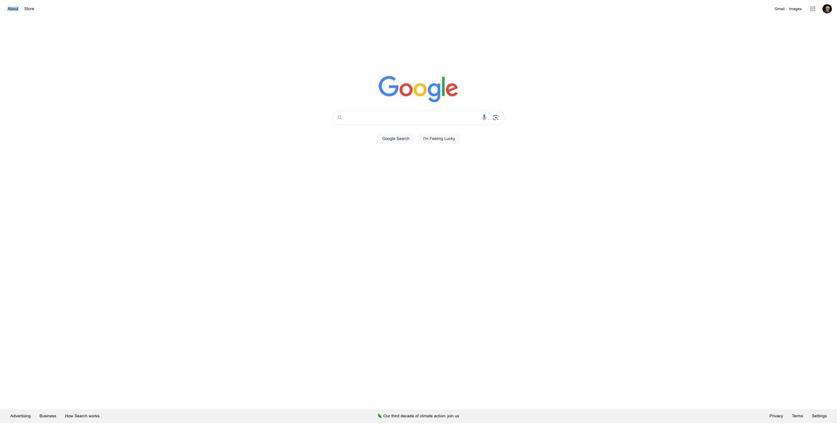 Task type: vqa. For each thing, say whether or not it's contained in the screenshot.
SAFESEARCH popup button
no



Task type: describe. For each thing, give the bounding box(es) containing it.
google image
[[379, 76, 459, 103]]



Task type: locate. For each thing, give the bounding box(es) containing it.
None search field
[[6, 109, 831, 151]]

search by voice image
[[481, 114, 488, 121]]

search by image image
[[493, 114, 500, 121]]



